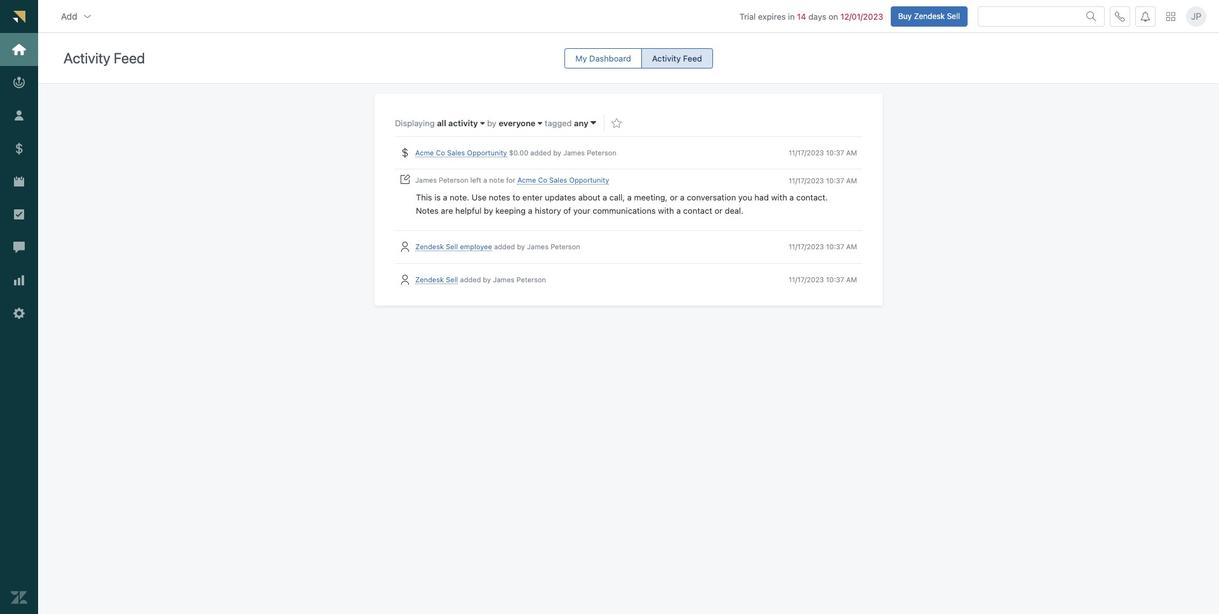 Task type: describe. For each thing, give the bounding box(es) containing it.
history
[[535, 206, 561, 216]]

12/01/2023
[[841, 11, 883, 21]]

james peterson left a note for acme co sales opportunity
[[415, 176, 609, 184]]

buy zendesk sell button
[[891, 6, 968, 26]]

deal.
[[725, 206, 744, 216]]

jp button
[[1186, 6, 1207, 26]]

for
[[506, 176, 515, 184]]

helpful
[[455, 206, 482, 216]]

a down enter
[[528, 206, 533, 216]]

am for acme
[[846, 176, 857, 185]]

10:37 for by
[[826, 149, 844, 157]]

add
[[61, 11, 77, 21]]

you
[[738, 193, 752, 203]]

a up contact on the top right of page
[[680, 193, 685, 203]]

communications
[[593, 206, 656, 216]]

my dashboard link
[[565, 48, 642, 69]]

zendesk sell link
[[415, 275, 458, 284]]

use
[[472, 193, 487, 203]]

1 vertical spatial sales
[[549, 176, 567, 184]]

a left call,
[[603, 193, 607, 203]]

peterson down zendesk sell employee added by james peterson
[[517, 275, 546, 284]]

4 11/17/2023 from the top
[[789, 275, 824, 284]]

zendesk sell employee added by james peterson
[[415, 243, 580, 251]]

10:37 for acme
[[826, 176, 844, 185]]

tagged
[[545, 118, 572, 128]]

0 horizontal spatial acme co sales opportunity link
[[415, 149, 507, 158]]

zendesk sell added by james peterson
[[415, 275, 546, 284]]

updates
[[545, 193, 576, 203]]

all activity link
[[437, 118, 485, 128]]

1 horizontal spatial activity feed
[[652, 53, 702, 63]]

11/17/2023 10:37 am for acme
[[789, 176, 857, 185]]

jp
[[1191, 11, 1202, 22]]

notes
[[489, 193, 510, 203]]

james up this
[[415, 176, 437, 184]]

calls image
[[1115, 11, 1125, 21]]

chevron down image
[[82, 11, 93, 21]]

0 horizontal spatial activity
[[64, 50, 110, 67]]

notes image
[[400, 175, 410, 185]]

by inside this is a note. use notes to enter updates about a call, a meeting, or a conversation you had with a contact. notes are helpful by keeping a history of your communications with a contact or deal.
[[484, 206, 493, 216]]

buy zendesk sell
[[898, 11, 960, 21]]

by down keeping
[[517, 243, 525, 251]]

1 horizontal spatial activity
[[652, 53, 681, 63]]

0 vertical spatial sales
[[447, 149, 465, 157]]

call,
[[609, 193, 625, 203]]

trial
[[740, 11, 756, 21]]

0 horizontal spatial activity feed
[[64, 50, 145, 67]]

meeting,
[[634, 193, 668, 203]]

4 am from the top
[[846, 275, 857, 284]]

on
[[829, 11, 838, 21]]

note
[[489, 176, 504, 184]]

bell image
[[1141, 11, 1151, 21]]

any
[[574, 118, 588, 128]]

are
[[441, 206, 453, 216]]

zendesk image
[[11, 590, 27, 607]]

expires
[[758, 11, 786, 21]]

a right left in the top left of the page
[[483, 176, 487, 184]]

james down history
[[527, 243, 549, 251]]

my
[[575, 53, 587, 63]]

a right call,
[[627, 193, 632, 203]]

of
[[563, 206, 571, 216]]

11/17/2023 10:37 am for by
[[789, 149, 857, 157]]

peterson up note.
[[439, 176, 468, 184]]

james down zendesk sell employee added by james peterson
[[493, 275, 515, 284]]

zendesk products image
[[1167, 12, 1175, 21]]



Task type: vqa. For each thing, say whether or not it's contained in the screenshot.
the 11/17/2023 for Acme
yes



Task type: locate. For each thing, give the bounding box(es) containing it.
zendesk up zendesk sell link
[[415, 243, 444, 251]]

acme right for
[[518, 176, 536, 184]]

caret down image right any
[[591, 118, 596, 128]]

contact.
[[796, 193, 828, 203]]

keeping
[[495, 206, 526, 216]]

activity
[[448, 118, 478, 128]]

2 vertical spatial zendesk
[[415, 275, 444, 284]]

note.
[[450, 193, 469, 203]]

0 vertical spatial acme
[[415, 149, 434, 157]]

1 vertical spatial acme
[[518, 176, 536, 184]]

1 vertical spatial added
[[494, 243, 515, 251]]

with
[[771, 193, 787, 203], [658, 206, 674, 216]]

1 11/17/2023 from the top
[[789, 149, 824, 157]]

0 vertical spatial opportunity
[[467, 149, 507, 157]]

0 horizontal spatial added
[[460, 275, 481, 284]]

james
[[563, 149, 585, 157], [415, 176, 437, 184], [527, 243, 549, 251], [493, 275, 515, 284]]

4 11/17/2023 10:37 am from the top
[[789, 275, 857, 284]]

a left contact on the top right of page
[[676, 206, 681, 216]]

added
[[530, 149, 551, 157], [494, 243, 515, 251], [460, 275, 481, 284]]

1 horizontal spatial or
[[715, 206, 723, 216]]

activity feed
[[64, 50, 145, 67], [652, 53, 702, 63]]

notes
[[416, 206, 439, 216]]

or
[[670, 193, 678, 203], [715, 206, 723, 216]]

14
[[797, 11, 806, 21]]

added right employee
[[494, 243, 515, 251]]

0 horizontal spatial acme
[[415, 149, 434, 157]]

opportunity up note
[[467, 149, 507, 157]]

added down employee
[[460, 275, 481, 284]]

caret down image
[[591, 118, 596, 128], [538, 119, 542, 128]]

a
[[483, 176, 487, 184], [443, 193, 448, 203], [603, 193, 607, 203], [627, 193, 632, 203], [680, 193, 685, 203], [790, 193, 794, 203], [528, 206, 533, 216], [676, 206, 681, 216]]

1 vertical spatial opportunity
[[569, 176, 609, 184]]

0 vertical spatial added
[[530, 149, 551, 157]]

sell inside button
[[947, 11, 960, 21]]

activity
[[64, 50, 110, 67], [652, 53, 681, 63]]

3 10:37 from the top
[[826, 243, 844, 251]]

by
[[487, 118, 497, 128], [553, 149, 561, 157], [484, 206, 493, 216], [517, 243, 525, 251], [483, 275, 491, 284]]

added right $0.00
[[530, 149, 551, 157]]

1 horizontal spatial caret down image
[[591, 118, 596, 128]]

conversation
[[687, 193, 736, 203]]

dashboard
[[589, 53, 631, 63]]

2 vertical spatial added
[[460, 275, 481, 284]]

zendesk
[[914, 11, 945, 21], [415, 243, 444, 251], [415, 275, 444, 284]]

sell left employee
[[446, 243, 458, 251]]

my dashboard
[[575, 53, 631, 63]]

all activity
[[437, 118, 478, 128]]

a left 'contact.' at the right top of the page
[[790, 193, 794, 203]]

am
[[846, 149, 857, 157], [846, 176, 857, 185], [846, 243, 857, 251], [846, 275, 857, 284]]

$0.00
[[509, 149, 528, 157]]

acme co sales opportunity link down all activity 'link'
[[415, 149, 507, 158]]

1 horizontal spatial opportunity
[[569, 176, 609, 184]]

james down any
[[563, 149, 585, 157]]

0 vertical spatial co
[[436, 149, 445, 157]]

to
[[513, 193, 520, 203]]

sell down zendesk sell employee link
[[446, 275, 458, 284]]

buy
[[898, 11, 912, 21]]

0 vertical spatial zendesk
[[914, 11, 945, 21]]

1 11/17/2023 10:37 am from the top
[[789, 149, 857, 157]]

am for peterson
[[846, 243, 857, 251]]

left
[[470, 176, 481, 184]]

1 horizontal spatial sales
[[549, 176, 567, 184]]

1 am from the top
[[846, 149, 857, 157]]

1 horizontal spatial with
[[771, 193, 787, 203]]

3 11/17/2023 from the top
[[789, 243, 824, 251]]

acme co sales opportunity link
[[415, 149, 507, 158], [518, 176, 609, 185]]

2 vertical spatial sell
[[446, 275, 458, 284]]

search image
[[1087, 11, 1097, 21]]

zendesk sell employee link
[[415, 243, 492, 252]]

acme down displaying on the top of page
[[415, 149, 434, 157]]

sales up "updates"
[[549, 176, 567, 184]]

1 vertical spatial co
[[538, 176, 547, 184]]

in
[[788, 11, 795, 21]]

zendesk down zendesk sell employee link
[[415, 275, 444, 284]]

11/17/2023 10:37 am for peterson
[[789, 243, 857, 251]]

zendesk for zendesk sell employee added by james peterson
[[415, 243, 444, 251]]

your
[[573, 206, 590, 216]]

zendesk inside button
[[914, 11, 945, 21]]

caret down image left tagged
[[538, 119, 542, 128]]

1 vertical spatial sell
[[446, 243, 458, 251]]

2 10:37 from the top
[[826, 176, 844, 185]]

feed
[[114, 50, 145, 67], [683, 53, 702, 63]]

3 am from the top
[[846, 243, 857, 251]]

by down use
[[484, 206, 493, 216]]

is
[[434, 193, 441, 203]]

2 am from the top
[[846, 176, 857, 185]]

1 horizontal spatial feed
[[683, 53, 702, 63]]

by down tagged
[[553, 149, 561, 157]]

1 vertical spatial with
[[658, 206, 674, 216]]

1 horizontal spatial acme co sales opportunity link
[[518, 176, 609, 185]]

1 vertical spatial acme co sales opportunity link
[[518, 176, 609, 185]]

caret down image for any
[[591, 118, 596, 128]]

0 vertical spatial acme co sales opportunity link
[[415, 149, 507, 158]]

with right had
[[771, 193, 787, 203]]

co down all
[[436, 149, 445, 157]]

2 11/17/2023 10:37 am from the top
[[789, 176, 857, 185]]

all
[[437, 118, 446, 128]]

contact
[[683, 206, 712, 216]]

or down conversation
[[715, 206, 723, 216]]

add button
[[51, 4, 103, 29]]

1 horizontal spatial added
[[494, 243, 515, 251]]

zendesk for zendesk sell added by james peterson
[[415, 275, 444, 284]]

acme co sales opportunity link up "updates"
[[518, 176, 609, 185]]

activity down chevron down image
[[64, 50, 110, 67]]

4 10:37 from the top
[[826, 275, 844, 284]]

2 horizontal spatial added
[[530, 149, 551, 157]]

1 horizontal spatial co
[[538, 176, 547, 184]]

days
[[809, 11, 826, 21]]

11/17/2023 10:37 am
[[789, 149, 857, 157], [789, 176, 857, 185], [789, 243, 857, 251], [789, 275, 857, 284]]

0 horizontal spatial with
[[658, 206, 674, 216]]

acme co sales opportunity $0.00 added by james peterson
[[415, 149, 617, 157]]

employee
[[460, 243, 492, 251]]

11/17/2023 for acme
[[789, 176, 824, 185]]

activity right dashboard
[[652, 53, 681, 63]]

sell for zendesk sell added by james peterson
[[446, 275, 458, 284]]

co
[[436, 149, 445, 157], [538, 176, 547, 184]]

a right is at the top of the page
[[443, 193, 448, 203]]

peterson down any
[[587, 149, 617, 157]]

or right meeting,
[[670, 193, 678, 203]]

0 horizontal spatial opportunity
[[467, 149, 507, 157]]

caret down image for everyone
[[538, 119, 542, 128]]

sales
[[447, 149, 465, 157], [549, 176, 567, 184]]

0 horizontal spatial sales
[[447, 149, 465, 157]]

1 horizontal spatial acme
[[518, 176, 536, 184]]

11/17/2023 for peterson
[[789, 243, 824, 251]]

1 vertical spatial zendesk
[[415, 243, 444, 251]]

sell right buy
[[947, 11, 960, 21]]

0 horizontal spatial or
[[670, 193, 678, 203]]

2 11/17/2023 from the top
[[789, 176, 824, 185]]

peterson down of
[[551, 243, 580, 251]]

this is a note. use notes to enter updates about a call, a meeting, or a conversation you had with a contact. notes are helpful by keeping a history of your communications with a contact or deal.
[[416, 193, 830, 216]]

with down meeting,
[[658, 206, 674, 216]]

am for by
[[846, 149, 857, 157]]

caret down image
[[480, 119, 485, 128]]

sell for zendesk sell employee added by james peterson
[[446, 243, 458, 251]]

0 vertical spatial sell
[[947, 11, 960, 21]]

by right caret down icon at the left top of page
[[487, 118, 497, 128]]

1 10:37 from the top
[[826, 149, 844, 157]]

displaying
[[395, 118, 437, 128]]

0 horizontal spatial feed
[[114, 50, 145, 67]]

1 vertical spatial or
[[715, 206, 723, 216]]

0 horizontal spatial co
[[436, 149, 445, 157]]

10:37
[[826, 149, 844, 157], [826, 176, 844, 185], [826, 243, 844, 251], [826, 275, 844, 284]]

0 vertical spatial or
[[670, 193, 678, 203]]

activity feed link
[[641, 48, 713, 69]]

this
[[416, 193, 432, 203]]

opportunity up about
[[569, 176, 609, 184]]

peterson
[[587, 149, 617, 157], [439, 176, 468, 184], [551, 243, 580, 251], [517, 275, 546, 284]]

11/17/2023 for by
[[789, 149, 824, 157]]

trial expires in 14 days on 12/01/2023
[[740, 11, 883, 21]]

had
[[755, 193, 769, 203]]

3 11/17/2023 10:37 am from the top
[[789, 243, 857, 251]]

zendesk right buy
[[914, 11, 945, 21]]

enter
[[523, 193, 543, 203]]

everyone
[[499, 118, 536, 128]]

co up enter
[[538, 176, 547, 184]]

sell
[[947, 11, 960, 21], [446, 243, 458, 251], [446, 275, 458, 284]]

0 vertical spatial with
[[771, 193, 787, 203]]

11/17/2023
[[789, 149, 824, 157], [789, 176, 824, 185], [789, 243, 824, 251], [789, 275, 824, 284]]

10:37 for peterson
[[826, 243, 844, 251]]

opportunity
[[467, 149, 507, 157], [569, 176, 609, 184]]

about
[[578, 193, 600, 203]]

0 horizontal spatial caret down image
[[538, 119, 542, 128]]

by down zendesk sell employee added by james peterson
[[483, 275, 491, 284]]

acme
[[415, 149, 434, 157], [518, 176, 536, 184]]

sales down all activity
[[447, 149, 465, 157]]



